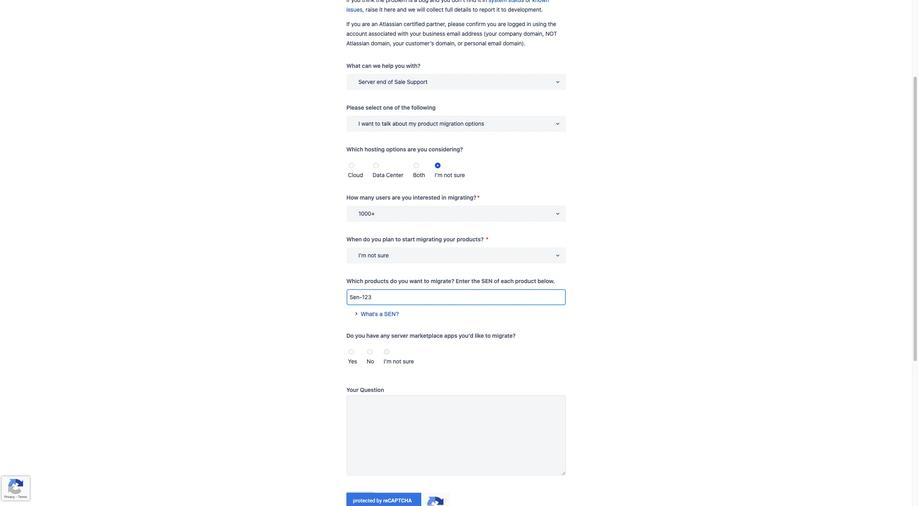 Task type: describe. For each thing, give the bounding box(es) containing it.
what's
[[361, 311, 378, 317]]

marketplace
[[410, 332, 443, 339]]

migration
[[439, 120, 464, 127]]

1 vertical spatial do
[[390, 278, 397, 284]]

will
[[417, 6, 425, 13]]

how
[[346, 194, 358, 201]]

0 horizontal spatial i'm
[[358, 252, 366, 259]]

1 open image from the top
[[553, 77, 562, 87]]

(your
[[484, 30, 497, 37]]

1 vertical spatial of
[[394, 104, 400, 111]]

have
[[366, 332, 379, 339]]

both
[[413, 171, 425, 178]]

0 horizontal spatial atlassian
[[346, 40, 369, 47]]

select
[[365, 104, 382, 111]]

interested
[[413, 194, 440, 201]]

domain).
[[503, 40, 525, 47]]

which for which hosting options are you considering?
[[346, 146, 363, 153]]

help
[[382, 62, 394, 69]]

your question
[[346, 386, 384, 393]]

how many users are you interested in migrating? *
[[346, 194, 480, 201]]

open image for when do you plan to start migrating your products? *
[[553, 251, 562, 260]]

option group for considering?
[[346, 157, 566, 180]]

do you have any server marketplace apps you'd like to migrate?
[[346, 332, 516, 339]]

plan
[[383, 236, 394, 243]]

if you are an atlassian certified partner, please confirm you are logged in using the account associated with your business email address (your company domain, not atlassian domain, your customer's domain, or personal email domain).
[[346, 20, 557, 47]]

1 vertical spatial options
[[386, 146, 406, 153]]

server
[[391, 332, 408, 339]]

or
[[458, 40, 463, 47]]

like
[[475, 332, 484, 339]]

1 vertical spatial migrate?
[[492, 332, 516, 339]]

enter
[[456, 278, 470, 284]]

you left plan
[[371, 236, 381, 243]]

partner,
[[426, 20, 446, 27]]

what can we help you with?
[[346, 62, 420, 69]]

what's a sen? button
[[346, 301, 404, 322]]

to up which products do you want to migrate? enter the sen of each product below. text field
[[424, 278, 429, 284]]

2 horizontal spatial your
[[443, 236, 455, 243]]

2 vertical spatial not
[[393, 358, 401, 365]]

migrating
[[416, 236, 442, 243]]

any
[[380, 332, 390, 339]]

hosting
[[365, 146, 385, 153]]

company
[[499, 30, 522, 37]]

certified
[[404, 20, 425, 27]]

i want to talk about my product migration options
[[358, 120, 484, 127]]

open image for how many users are you interested in migrating? *
[[553, 209, 562, 218]]

what
[[346, 62, 361, 69]]

report
[[479, 6, 495, 13]]

2 it from the left
[[497, 6, 500, 13]]

please
[[346, 104, 364, 111]]

center
[[386, 171, 403, 178]]

you left considering?
[[417, 146, 427, 153]]

known
[[532, 0, 549, 3]]

0 horizontal spatial we
[[373, 62, 381, 69]]

are right "users"
[[392, 194, 400, 201]]

1 horizontal spatial we
[[408, 6, 415, 13]]

1 vertical spatial in
[[442, 194, 446, 201]]

data center
[[373, 171, 403, 178]]

1 vertical spatial i'm not sure
[[358, 252, 389, 259]]

using
[[533, 20, 547, 27]]

when
[[346, 236, 362, 243]]

please
[[448, 20, 465, 27]]

issues
[[346, 6, 363, 13]]

0 vertical spatial atlassian
[[379, 20, 402, 27]]

many
[[360, 194, 374, 201]]

considering?
[[429, 146, 463, 153]]

sale
[[394, 78, 405, 85]]

raise
[[366, 6, 378, 13]]

in inside if you are an atlassian certified partner, please confirm you are logged in using the account associated with your business email address (your company domain, not atlassian domain, your customer's domain, or personal email domain).
[[527, 20, 531, 27]]

a
[[380, 311, 383, 317]]

migrating?
[[448, 194, 476, 201]]

the inside if you are an atlassian certified partner, please confirm you are logged in using the account associated with your business email address (your company domain, not atlassian domain, your customer's domain, or personal email domain).
[[548, 20, 556, 27]]

1 horizontal spatial sure
[[403, 358, 414, 365]]

known issues
[[346, 0, 549, 13]]

personal
[[464, 40, 486, 47]]

address
[[462, 30, 482, 37]]

here
[[384, 6, 396, 13]]

full
[[445, 6, 453, 13]]

what's a sen?
[[361, 311, 399, 317]]

please select one of the following
[[346, 104, 436, 111]]

yes
[[348, 358, 357, 365]]

apps
[[444, 332, 457, 339]]

support
[[407, 78, 428, 85]]

to right like
[[485, 332, 491, 339]]

not
[[546, 30, 557, 37]]

your
[[346, 386, 359, 393]]

one
[[383, 104, 393, 111]]

to left talk
[[375, 120, 380, 127]]

are down my
[[408, 146, 416, 153]]

below.
[[538, 278, 555, 284]]

0 horizontal spatial product
[[418, 120, 438, 127]]

which products do you want to migrate? enter the sen of each product below.
[[346, 278, 555, 284]]

you'd
[[459, 332, 473, 339]]

logged
[[508, 20, 525, 27]]



Task type: locate. For each thing, give the bounding box(es) containing it.
option group down considering?
[[346, 157, 566, 180]]

0 horizontal spatial domain,
[[371, 40, 391, 47]]

i'm not sure up the migrating?
[[435, 171, 465, 178]]

0 vertical spatial i'm not sure
[[435, 171, 465, 178]]

sure up the migrating?
[[454, 171, 465, 178]]

1 vertical spatial not
[[368, 252, 376, 259]]

product right each
[[515, 278, 536, 284]]

i'm right both
[[435, 171, 443, 178]]

2 option group from the top
[[346, 344, 566, 366]]

atlassian down 'account'
[[346, 40, 369, 47]]

1 vertical spatial *
[[486, 236, 489, 243]]

do right products
[[390, 278, 397, 284]]

0 horizontal spatial migrate?
[[431, 278, 454, 284]]

sure
[[454, 171, 465, 178], [378, 252, 389, 259], [403, 358, 414, 365]]

2 horizontal spatial domain,
[[524, 30, 544, 37]]

domain, down associated
[[371, 40, 391, 47]]

which hosting options are you considering?
[[346, 146, 463, 153]]

1 vertical spatial sure
[[378, 252, 389, 259]]

account
[[346, 30, 367, 37]]

i'm
[[435, 171, 443, 178], [358, 252, 366, 259], [384, 358, 391, 365]]

0 vertical spatial do
[[363, 236, 370, 243]]

domain, left or
[[436, 40, 456, 47]]

2 open image from the top
[[553, 209, 562, 218]]

0 horizontal spatial want
[[361, 120, 374, 127]]

your down certified at the left
[[410, 30, 421, 37]]

0 horizontal spatial *
[[477, 194, 480, 201]]

data
[[373, 171, 385, 178]]

can
[[362, 62, 372, 69]]

option group down apps
[[346, 344, 566, 366]]

option group containing yes
[[346, 344, 566, 366]]

i
[[358, 120, 360, 127]]

1 vertical spatial the
[[401, 104, 410, 111]]

and
[[397, 6, 407, 13]]

atlassian up associated
[[379, 20, 402, 27]]

1 horizontal spatial want
[[409, 278, 423, 284]]

not down considering?
[[444, 171, 452, 178]]

1 horizontal spatial your
[[410, 30, 421, 37]]

0 vertical spatial email
[[447, 30, 460, 37]]

1 horizontal spatial options
[[465, 120, 484, 127]]

open image
[[553, 119, 562, 129]]

start
[[402, 236, 415, 243]]

1 horizontal spatial product
[[515, 278, 536, 284]]

0 horizontal spatial not
[[368, 252, 376, 259]]

0 vertical spatial not
[[444, 171, 452, 178]]

do
[[346, 332, 354, 339]]

0 vertical spatial option group
[[346, 157, 566, 180]]

you right "if"
[[351, 20, 361, 27]]

1 horizontal spatial in
[[527, 20, 531, 27]]

1 vertical spatial i'm
[[358, 252, 366, 259]]

an
[[372, 20, 378, 27]]

which for which products do you want to migrate? enter the sen of each product below.
[[346, 278, 363, 284]]

0 horizontal spatial in
[[442, 194, 446, 201]]

when do you plan to start migrating your products? *
[[346, 236, 489, 243]]

in right interested
[[442, 194, 446, 201]]

sure down plan
[[378, 252, 389, 259]]

1 horizontal spatial do
[[390, 278, 397, 284]]

0 vertical spatial the
[[548, 20, 556, 27]]

option group for marketplace
[[346, 344, 566, 366]]

email down (your in the right top of the page
[[488, 40, 501, 47]]

0 vertical spatial want
[[361, 120, 374, 127]]

0 vertical spatial migrate?
[[431, 278, 454, 284]]

associated
[[369, 30, 396, 37]]

product
[[418, 120, 438, 127], [515, 278, 536, 284]]

end
[[377, 78, 386, 85]]

products?
[[457, 236, 484, 243]]

Your Question text field
[[346, 395, 566, 476]]

1 vertical spatial open image
[[553, 209, 562, 218]]

2 horizontal spatial i'm
[[435, 171, 443, 178]]

1 horizontal spatial *
[[486, 236, 489, 243]]

1 horizontal spatial domain,
[[436, 40, 456, 47]]

2 horizontal spatial sure
[[454, 171, 465, 178]]

you left interested
[[402, 194, 412, 201]]

the up "not" at the top right of page
[[548, 20, 556, 27]]

0 horizontal spatial email
[[447, 30, 460, 37]]

options right migration
[[465, 120, 484, 127]]

options
[[465, 120, 484, 127], [386, 146, 406, 153]]

2 which from the top
[[346, 278, 363, 284]]

do right when
[[363, 236, 370, 243]]

your right migrating
[[443, 236, 455, 243]]

* right the products? at the top
[[486, 236, 489, 243]]

,
[[363, 6, 364, 13]]

the up about
[[401, 104, 410, 111]]

the left the sen
[[471, 278, 480, 284]]

product right my
[[418, 120, 438, 127]]

i'm not sure down server
[[384, 358, 414, 365]]

you right products
[[398, 278, 408, 284]]

0 horizontal spatial it
[[379, 6, 383, 13]]

domain, down using
[[524, 30, 544, 37]]

0 horizontal spatial do
[[363, 236, 370, 243]]

1 horizontal spatial the
[[471, 278, 480, 284]]

users
[[376, 194, 390, 201]]

migrate? right like
[[492, 332, 516, 339]]

do
[[363, 236, 370, 243], [390, 278, 397, 284]]

1 vertical spatial your
[[393, 40, 404, 47]]

sen
[[481, 278, 493, 284]]

0 vertical spatial your
[[410, 30, 421, 37]]

want
[[361, 120, 374, 127], [409, 278, 423, 284]]

about
[[393, 120, 407, 127]]

of right one
[[394, 104, 400, 111]]

1 vertical spatial atlassian
[[346, 40, 369, 47]]

0 vertical spatial we
[[408, 6, 415, 13]]

1 vertical spatial product
[[515, 278, 536, 284]]

with
[[398, 30, 408, 37]]

3 open image from the top
[[553, 251, 562, 260]]

1 horizontal spatial atlassian
[[379, 20, 402, 27]]

in left using
[[527, 20, 531, 27]]

2 vertical spatial the
[[471, 278, 480, 284]]

0 vertical spatial of
[[388, 78, 393, 85]]

which left hosting
[[346, 146, 363, 153]]

you right the do
[[355, 332, 365, 339]]

each
[[501, 278, 514, 284]]

0 vertical spatial product
[[418, 120, 438, 127]]

we right can
[[373, 62, 381, 69]]

0 vertical spatial i'm
[[435, 171, 443, 178]]

0 vertical spatial *
[[477, 194, 480, 201]]

details
[[454, 6, 471, 13]]

option group
[[346, 157, 566, 180], [346, 344, 566, 366]]

we left will
[[408, 6, 415, 13]]

following
[[411, 104, 436, 111]]

Which products do you want to migrate? Enter the SEN of each product below.  text field
[[346, 289, 566, 305]]

to right plan
[[395, 236, 401, 243]]

2 vertical spatial of
[[494, 278, 499, 284]]

0 horizontal spatial options
[[386, 146, 406, 153]]

1 vertical spatial we
[[373, 62, 381, 69]]

known issues link
[[346, 0, 549, 13]]

it left here
[[379, 6, 383, 13]]

1 vertical spatial email
[[488, 40, 501, 47]]

cloud
[[348, 171, 363, 178]]

it right report on the top of the page
[[497, 6, 500, 13]]

2 horizontal spatial the
[[548, 20, 556, 27]]

0 horizontal spatial the
[[401, 104, 410, 111]]

to
[[473, 6, 478, 13], [501, 6, 506, 13], [375, 120, 380, 127], [395, 236, 401, 243], [424, 278, 429, 284], [485, 332, 491, 339]]

1 option group from the top
[[346, 157, 566, 180]]

* right the migrating?
[[477, 194, 480, 201]]

1 horizontal spatial not
[[393, 358, 401, 365]]

the
[[548, 20, 556, 27], [401, 104, 410, 111], [471, 278, 480, 284]]

you right help
[[395, 62, 405, 69]]

2 vertical spatial sure
[[403, 358, 414, 365]]

2 horizontal spatial not
[[444, 171, 452, 178]]

i'm down when
[[358, 252, 366, 259]]

of right the end
[[388, 78, 393, 85]]

talk
[[382, 120, 391, 127]]

2 horizontal spatial of
[[494, 278, 499, 284]]

domain,
[[524, 30, 544, 37], [371, 40, 391, 47], [436, 40, 456, 47]]

1 which from the top
[[346, 146, 363, 153]]

option group containing cloud
[[346, 157, 566, 180]]

which
[[346, 146, 363, 153], [346, 278, 363, 284]]

server
[[358, 78, 375, 85]]

no
[[367, 358, 374, 365]]

migrate?
[[431, 278, 454, 284], [492, 332, 516, 339]]

products
[[365, 278, 389, 284]]

0 horizontal spatial of
[[388, 78, 393, 85]]

atlassian
[[379, 20, 402, 27], [346, 40, 369, 47]]

, raise it here and we will collect full details to report it to development.
[[363, 6, 543, 13]]

options right hosting
[[386, 146, 406, 153]]

i'm right no at the bottom of page
[[384, 358, 391, 365]]

2 vertical spatial i'm not sure
[[384, 358, 414, 365]]

open image
[[553, 77, 562, 87], [553, 209, 562, 218], [553, 251, 562, 260]]

sure down server
[[403, 358, 414, 365]]

want right "i"
[[361, 120, 374, 127]]

are up company
[[498, 20, 506, 27]]

not up products
[[368, 252, 376, 259]]

question
[[360, 386, 384, 393]]

to left report on the top of the page
[[473, 6, 478, 13]]

0 vertical spatial in
[[527, 20, 531, 27]]

to right report on the top of the page
[[501, 6, 506, 13]]

1 horizontal spatial email
[[488, 40, 501, 47]]

my
[[409, 120, 416, 127]]

1 horizontal spatial it
[[497, 6, 500, 13]]

0 vertical spatial sure
[[454, 171, 465, 178]]

migrate? left enter
[[431, 278, 454, 284]]

if
[[346, 20, 350, 27]]

confirm
[[466, 20, 486, 27]]

customer's
[[406, 40, 434, 47]]

1 horizontal spatial i'm
[[384, 358, 391, 365]]

are left an
[[362, 20, 370, 27]]

business
[[423, 30, 445, 37]]

i'm not sure
[[435, 171, 465, 178], [358, 252, 389, 259], [384, 358, 414, 365]]

which left products
[[346, 278, 363, 284]]

1 horizontal spatial of
[[394, 104, 400, 111]]

1000+
[[358, 210, 375, 217]]

not down server
[[393, 358, 401, 365]]

collect
[[427, 6, 444, 13]]

email down please
[[447, 30, 460, 37]]

2 vertical spatial your
[[443, 236, 455, 243]]

you up (your in the right top of the page
[[487, 20, 496, 27]]

0 vertical spatial open image
[[553, 77, 562, 87]]

not
[[444, 171, 452, 178], [368, 252, 376, 259], [393, 358, 401, 365]]

want right products
[[409, 278, 423, 284]]

1 vertical spatial want
[[409, 278, 423, 284]]

None radio
[[348, 163, 354, 168], [373, 163, 379, 168], [413, 163, 419, 168], [435, 163, 441, 168], [348, 349, 354, 355], [384, 349, 390, 355], [348, 163, 354, 168], [373, 163, 379, 168], [413, 163, 419, 168], [435, 163, 441, 168], [348, 349, 354, 355], [384, 349, 390, 355]]

server end of sale support
[[358, 78, 428, 85]]

1 it from the left
[[379, 6, 383, 13]]

it
[[379, 6, 383, 13], [497, 6, 500, 13]]

1 vertical spatial option group
[[346, 344, 566, 366]]

None radio
[[367, 349, 373, 355]]

i'm not sure down plan
[[358, 252, 389, 259]]

of
[[388, 78, 393, 85], [394, 104, 400, 111], [494, 278, 499, 284]]

development.
[[508, 6, 543, 13]]

you
[[351, 20, 361, 27], [487, 20, 496, 27], [395, 62, 405, 69], [417, 146, 427, 153], [402, 194, 412, 201], [371, 236, 381, 243], [398, 278, 408, 284], [355, 332, 365, 339]]

0 horizontal spatial your
[[393, 40, 404, 47]]

your down with
[[393, 40, 404, 47]]

0 horizontal spatial sure
[[378, 252, 389, 259]]

2 vertical spatial open image
[[553, 251, 562, 260]]

1 horizontal spatial migrate?
[[492, 332, 516, 339]]

0 vertical spatial options
[[465, 120, 484, 127]]

with?
[[406, 62, 420, 69]]

0 vertical spatial which
[[346, 146, 363, 153]]

2 vertical spatial i'm
[[384, 358, 391, 365]]

1 vertical spatial which
[[346, 278, 363, 284]]

of right the sen
[[494, 278, 499, 284]]



Task type: vqa. For each thing, say whether or not it's contained in the screenshot.
first open icon from the bottom
yes



